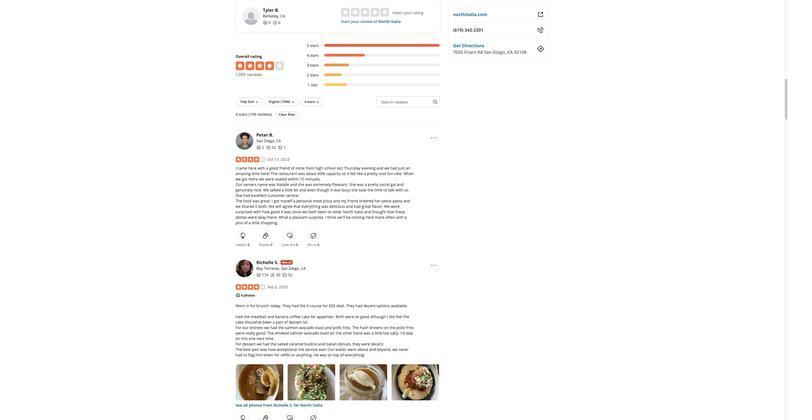 Task type: describe. For each thing, give the bounding box(es) containing it.
one
[[249, 337, 256, 342]]

1 vertical spatial 3
[[307, 304, 309, 309]]

never
[[399, 348, 409, 353]]

pleasant
[[293, 215, 308, 220]]

san inside peter b. san diego, ca
[[257, 138, 263, 144]]

2 for 2 stars
[[307, 72, 309, 78]]

good inside had the meatball and banana coffee cake for appetizer. both were so good although i did feel the cake should've been a part of dessert lol. for our entrees we had the salmon avocado toast and pollo frito. the hash browns on the pollo frito were really good. the smoked salmon avocado toast on the other hand was a little too salty. i'd skip on this one next time. for dessert we had the salted caramel budino and italian donuts, they were decent. the best part was how exceptional the service was! our waiter went above and beyond, we never had to flag him down for refills or anything. he was on top of everything!
[[360, 315, 370, 320]]

personal
[[297, 199, 312, 204]]

on left top
[[328, 353, 333, 358]]

decent.
[[371, 342, 385, 347]]

we down amazing
[[236, 177, 241, 182]]

it left 'both.'
[[255, 204, 258, 209]]

of right plus
[[244, 221, 248, 226]]

1 vertical spatial photos
[[249, 404, 262, 409]]

diego, inside peter b. san diego, ca
[[264, 138, 275, 144]]

had left decent
[[356, 304, 363, 309]]

and up the was!
[[318, 342, 325, 347]]

1 vertical spatial salmon
[[290, 331, 303, 336]]

0 vertical spatial she
[[298, 182, 305, 187]]

hash
[[360, 326, 369, 331]]

the left food
[[236, 199, 242, 204]]

oh
[[307, 243, 312, 248]]

a right plus
[[249, 221, 251, 226]]

thanks
[[259, 243, 270, 248]]

1 vertical spatial part
[[252, 348, 259, 353]]

343-
[[465, 27, 474, 33]]

above
[[358, 348, 369, 353]]

1 vertical spatial good
[[271, 210, 280, 215]]

we up the fun
[[385, 166, 390, 171]]

it up what
[[281, 210, 283, 215]]

stars for filter reviews by 2 stars rating element at the top of page
[[310, 72, 319, 78]]

16 camera v2 image
[[236, 294, 240, 298]]

0 horizontal spatial she
[[236, 193, 242, 198]]

ca inside elite 23 bay terraces, san diego, ca
[[301, 266, 306, 271]]

meat
[[313, 199, 322, 204]]

b. for peter b.
[[270, 132, 274, 138]]

(0 reactions) element for helpful 0
[[248, 243, 250, 248]]

0 vertical spatial toast
[[315, 326, 324, 331]]

my
[[341, 199, 347, 204]]

coffee
[[290, 315, 301, 320]]

24 directions v2 image
[[538, 46, 544, 52]]

on up too
[[384, 326, 389, 331]]

60%
[[318, 171, 325, 176]]

really
[[246, 331, 255, 336]]

a right like
[[364, 171, 366, 176]]

i right great.
[[272, 199, 273, 204]]

see all photos from richelle s. for north italia link
[[236, 404, 323, 409]]

directions
[[462, 43, 485, 49]]

1 vertical spatial time
[[375, 188, 383, 193]]

skip
[[406, 331, 413, 336]]

5 stars
[[307, 43, 319, 48]]

nice.
[[254, 188, 262, 193]]

san inside elite 23 bay terraces, san diego, ca
[[281, 266, 288, 271]]

the left best
[[236, 348, 242, 353]]

2023 for peter b.
[[281, 157, 290, 162]]

hand
[[354, 331, 363, 336]]

north inside i came here with a good friend of mine from high school last thursday evening and we had just an amazing time here! the restaurant was about 60% capacity so it felt like a pretty cool fun vibe. when we got there we were seated within 10 minutes. our servers name was natalie and she was extremely pleasant. she was a pretty social gal and genuinely nice. we talked a little bit and even though it was busy she took the time to talk with us. she had excellent customer service. the food was great. i got myself a personal meat pizza and my friend ordered her pesto pasta and we shared it both. we will agree that everything was delicious and had great flavor. we were surprised with how good it was since we both been to other north italia and thought that these dishes were okay there. what a pleasant surprise. i think we'll be coming here more often with a plus of a little shopping.
[[343, 210, 354, 215]]

today.
[[270, 304, 282, 309]]

get directions 7055 friars rd san diego, ca 92108
[[454, 43, 527, 55]]

oh no 0
[[307, 243, 320, 248]]

yelp sort
[[240, 100, 255, 104]]

of down banana
[[284, 320, 288, 326]]

with up here!
[[258, 166, 265, 171]]

review
[[361, 19, 373, 24]]

and down great
[[364, 210, 371, 215]]

great
[[362, 204, 371, 209]]

of down waiter
[[341, 353, 344, 358]]

0 vertical spatial s.
[[275, 260, 279, 266]]

pleasant.
[[332, 182, 349, 187]]

a right what
[[289, 215, 292, 220]]

stars left (199
[[239, 112, 248, 117]]

had left the flag
[[236, 353, 243, 358]]

were down our
[[236, 331, 245, 336]]

i inside had the meatball and banana coffee cake for appetizer. both were so good although i did feel the cake should've been a part of dessert lol. for our entrees we had the salmon avocado toast and pollo frito. the hash browns on the pollo frito were really good. the smoked salmon avocado toast on the other hand was a little too salty. i'd skip on this one next time. for dessert we had the salted caramel budino and italian donuts, they were decent. the best part was how exceptional the service was! our waiter went above and beyond, we never had to flag him down for refills or anything. he was on top of everything!
[[387, 315, 388, 320]]

4 stars (199 reviews)
[[236, 112, 272, 117]]

had up the fun
[[391, 166, 398, 171]]

smoked
[[275, 331, 289, 336]]

ordered
[[359, 199, 374, 204]]

1 vertical spatial she
[[352, 188, 358, 193]]

2 vertical spatial 4
[[236, 112, 238, 117]]

seated
[[275, 177, 287, 182]]

how inside i came here with a good friend of mine from high school last thursday evening and we had just an amazing time here! the restaurant was about 60% capacity so it felt like a pretty cool fun vibe. when we got there we were seated within 10 minutes. our servers name was natalie and she was extremely pleasant. she was a pretty social gal and genuinely nice. we talked a little bit and even though it was busy she took the time to talk with us. she had excellent customer service. the food was great. i got myself a personal meat pizza and my friend ordered her pesto pasta and we shared it both. we will agree that everything was delicious and had great flavor. we were surprised with how good it was since we both been to other north italia and thought that these dishes were okay there. what a pleasant surprise. i think we'll be coming here more often with a plus of a little shopping.
[[262, 210, 270, 215]]

it right though
[[331, 188, 333, 193]]

other inside had the meatball and banana coffee cake for appetizer. both were so good although i did feel the cake should've been a part of dessert lol. for our entrees we had the salmon avocado toast and pollo frito. the hash browns on the pollo frito were really good. the smoked salmon avocado toast on the other hand was a little too salty. i'd skip on this one next time. for dessert we had the salted caramel budino and italian donuts, they were decent. the best part was how exceptional the service was! our waiter went above and beyond, we never had to flag him down for refills or anything. he was on top of everything!
[[343, 331, 353, 336]]

helpful
[[236, 243, 247, 248]]

rating element
[[341, 8, 389, 17]]

was up down
[[260, 348, 267, 353]]

tyler b. link
[[263, 7, 279, 13]]

northitalia.com
[[454, 11, 488, 18]]

stars for the filter reviews by 4 stars rating element
[[310, 53, 319, 58]]

0 vertical spatial pretty
[[367, 171, 378, 176]]

0 vertical spatial north
[[379, 19, 390, 24]]

16 chevron down v2 image for sort
[[255, 100, 260, 104]]

we up pleasant
[[302, 210, 308, 215]]

1 horizontal spatial s.
[[290, 404, 293, 409]]

caramel
[[289, 342, 304, 347]]

went
[[236, 304, 245, 309]]

0 inside friends element
[[269, 20, 271, 25]]

your for start
[[351, 19, 360, 24]]

0 horizontal spatial dessert
[[243, 342, 256, 347]]

and down within
[[290, 182, 297, 187]]

16 chevron down v2 image
[[291, 100, 295, 104]]

was down excellent
[[253, 199, 260, 204]]

(0 reactions) element for thanks 0
[[271, 243, 273, 248]]

of right review
[[374, 19, 378, 24]]

2 vertical spatial north
[[301, 404, 312, 409]]

banana
[[275, 315, 289, 320]]

(0 reactions) element for oh no 0
[[318, 243, 320, 248]]

was down hash
[[364, 331, 371, 336]]

the inside i came here with a good friend of mine from high school last thursday evening and we had just an amazing time here! the restaurant was about 60% capacity so it felt like a pretty cool fun vibe. when we got there we were seated within 10 minutes. our servers name was natalie and she was extremely pleasant. she was a pretty social gal and genuinely nice. we talked a little bit and even though it was busy she took the time to talk with us. she had excellent customer service. the food was great. i got myself a personal meat pizza and my friend ordered her pesto pasta and we shared it both. we will agree that everything was delicious and had great flavor. we were surprised with how good it was since we both been to other north italia and thought that these dishes were okay there. what a pleasant surprise. i think we'll be coming here more often with a plus of a little shopping.
[[368, 188, 374, 193]]

delicious
[[330, 204, 345, 209]]

though
[[317, 188, 330, 193]]

flavor.
[[372, 204, 383, 209]]

agree
[[283, 204, 293, 209]]

a down browns
[[372, 331, 374, 336]]

i left "think"
[[325, 215, 327, 220]]

came
[[238, 166, 248, 171]]

was down pleasant.
[[334, 188, 341, 193]]

24 external link v2 image
[[538, 11, 544, 18]]

and down appetizer. at the left of page
[[325, 326, 332, 331]]

was up the took
[[357, 182, 364, 187]]

6 photos
[[241, 294, 255, 298]]

decent
[[364, 304, 376, 309]]

coming
[[352, 215, 365, 220]]

her
[[375, 199, 381, 204]]

on left one
[[236, 337, 240, 342]]

dishes
[[236, 215, 247, 220]]

we up name
[[259, 177, 264, 182]]

4 for 4 stars popup button
[[305, 100, 307, 104]]

it left felt
[[347, 171, 349, 176]]

the up salty.
[[390, 326, 396, 331]]

had up food
[[243, 193, 250, 198]]

we up the "good."
[[264, 326, 270, 331]]

0 horizontal spatial cake
[[236, 320, 244, 326]]

the up smoked
[[278, 326, 284, 331]]

1 vertical spatial richelle
[[274, 404, 289, 409]]

and down decent.
[[370, 348, 376, 353]]

we left will
[[269, 204, 275, 209]]

0 vertical spatial cake
[[302, 315, 310, 320]]

1 vertical spatial pretty
[[368, 182, 379, 187]]

appetizer.
[[317, 315, 335, 320]]

2 horizontal spatial italia
[[391, 19, 401, 24]]

0 vertical spatial time
[[252, 171, 260, 176]]

tyler
[[263, 7, 274, 13]]

30
[[276, 273, 281, 278]]

diego, inside elite 23 bay terraces, san diego, ca
[[289, 266, 300, 271]]

little inside had the meatball and banana coffee cake for appetizer. both were so good although i did feel the cake should've been a part of dessert lol. for our entrees we had the salmon avocado toast and pollo frito. the hash browns on the pollo frito were really good. the smoked salmon avocado toast on the other hand was a little too salty. i'd skip on this one next time. for dessert we had the salted caramel budino and italian donuts, they were decent. the best part was how exceptional the service was! our waiter went above and beyond, we never had to flag him down for refills or anything. he was on top of everything!
[[375, 331, 383, 336]]

the right had
[[244, 315, 250, 320]]

2 vertical spatial 16 friends v2 image
[[257, 273, 261, 278]]

$35
[[329, 304, 336, 309]]

0 horizontal spatial here
[[249, 166, 257, 171]]

filter reviews by 1 star rating element
[[301, 82, 440, 88]]

we left never
[[393, 348, 398, 353]]

the up time. at left
[[267, 331, 274, 336]]

the up seated
[[271, 171, 278, 176]]

0 vertical spatial photos
[[244, 294, 255, 298]]

the up anything.
[[299, 348, 304, 353]]

of left mine
[[291, 166, 295, 171]]

was up even
[[306, 182, 312, 187]]

4 stars button
[[301, 98, 324, 106]]

(619)
[[454, 27, 464, 33]]

peter b. link
[[257, 132, 274, 138]]

gal
[[391, 182, 396, 187]]

all
[[243, 404, 248, 409]]

were up above
[[361, 342, 370, 347]]

was down "pizza"
[[322, 204, 329, 209]]

had up coffee
[[292, 304, 299, 309]]

we'll
[[338, 215, 345, 220]]

friends element containing 174
[[257, 273, 269, 278]]

with down these
[[396, 215, 404, 220]]

4 for the filter reviews by 4 stars rating element
[[307, 53, 309, 58]]

0 horizontal spatial little
[[252, 221, 260, 226]]

how inside had the meatball and banana coffee cake for appetizer. both were so good although i did feel the cake should've been a part of dessert lol. for our entrees we had the salmon avocado toast and pollo frito. the hash browns on the pollo frito were really good. the smoked salmon avocado toast on the other hand was a little too salty. i'd skip on this one next time. for dessert we had the salted caramel budino and italian donuts, they were decent. the best part was how exceptional the service was! our waiter went above and beyond, we never had to flag him down for refills or anything. he was on top of everything!
[[268, 348, 276, 353]]

and right pasta
[[404, 199, 411, 204]]

love
[[282, 243, 289, 248]]

had up smoked
[[271, 326, 277, 331]]

a up smoked
[[273, 320, 275, 326]]

about
[[306, 171, 317, 176]]

a down 'service.'
[[293, 199, 296, 204]]

italian
[[326, 342, 337, 347]]

0 vertical spatial friend
[[280, 166, 290, 171]]

1 horizontal spatial here
[[366, 215, 374, 220]]

i left the came
[[236, 166, 237, 171]]

oct 17, 2023
[[268, 157, 290, 162]]

and right bit at left top
[[300, 188, 306, 193]]

1 horizontal spatial to
[[328, 210, 332, 215]]

like
[[357, 171, 363, 176]]

northitalia.com link
[[454, 11, 488, 18]]

1 pollo from the left
[[333, 326, 342, 331]]

were down here!
[[265, 177, 274, 182]]

browns
[[370, 326, 383, 331]]

the up hand
[[353, 326, 359, 331]]

genuinely
[[236, 188, 253, 193]]

both.
[[259, 204, 268, 209]]

did
[[389, 315, 395, 320]]

anything.
[[296, 353, 313, 358]]

waiter
[[336, 348, 347, 353]]

see all photos from richelle s. for north italia
[[236, 404, 323, 409]]

the right feel
[[404, 315, 410, 320]]

0 horizontal spatial rating
[[251, 54, 262, 59]]

brunch
[[257, 304, 269, 309]]

and right gal
[[397, 182, 404, 187]]

2 stars
[[307, 72, 319, 78]]

went in for brunch today. they had the 3 course for $35 deal. they had decent options available.
[[236, 304, 408, 309]]

and down the my
[[346, 204, 353, 209]]

friends element for tyler
[[263, 20, 271, 25]]

italia inside i came here with a good friend of mine from high school last thursday evening and we had just an amazing time here! the restaurant was about 60% capacity so it felt like a pretty cool fun vibe. when we got there we were seated within 10 minutes. our servers name was natalie and she was extremely pleasant. she was a pretty social gal and genuinely nice. we talked a little bit and even though it was busy she took the time to talk with us. she had excellent customer service. the food was great. i got myself a personal meat pizza and my friend ordered her pesto pasta and we shared it both. we will agree that everything was delicious and had great flavor. we were surprised with how good it was since we both been to other north italia and thought that these dishes were okay there. what a pleasant surprise. i think we'll be coming here more often with a plus of a little shopping.
[[355, 210, 363, 215]]

24 phone v2 image
[[538, 27, 544, 33]]

1 vertical spatial toast
[[320, 331, 329, 336]]

0 vertical spatial dessert
[[289, 320, 302, 326]]

0 vertical spatial rating
[[413, 10, 424, 15]]

sep
[[268, 285, 274, 290]]

elite 23 bay terraces, san diego, ca
[[257, 261, 306, 271]]

richelle s.
[[257, 260, 279, 266]]

customer
[[268, 193, 285, 198]]

photos element for peter b.
[[278, 145, 286, 150]]

0 horizontal spatial got
[[242, 177, 248, 182]]

ca inside tyler b. berkeley, ca
[[281, 13, 285, 19]]

tyler b. berkeley, ca
[[263, 7, 285, 19]]

was up talked
[[269, 182, 276, 187]]

stars for filter reviews by 3 stars rating element
[[310, 63, 319, 68]]

(0 reactions) element for love this 0
[[296, 243, 298, 248]]



Task type: vqa. For each thing, say whether or not it's contained in the screenshot.
The Enjoyed at the bottom left of page
no



Task type: locate. For each thing, give the bounding box(es) containing it.
was up 10 at the top left of the page
[[298, 171, 305, 176]]

she up "busy"
[[350, 182, 356, 187]]

1 horizontal spatial cake
[[302, 315, 310, 320]]

1 horizontal spatial diego,
[[289, 266, 300, 271]]

cool
[[379, 171, 387, 176]]

good up hash
[[360, 315, 370, 320]]

0 horizontal spatial she
[[298, 182, 305, 187]]

1 horizontal spatial from
[[306, 166, 315, 171]]

0 horizontal spatial from
[[263, 404, 273, 409]]

donuts,
[[338, 342, 352, 347]]

had the meatball and banana coffee cake for appetizer. both were so good although i did feel the cake should've been a part of dessert lol. for our entrees we had the salmon avocado toast and pollo frito. the hash browns on the pollo frito were really good. the smoked salmon avocado toast on the other hand was a little too salty. i'd skip on this one next time. for dessert we had the salted caramel budino and italian donuts, they were decent. the best part was how exceptional the service was! our waiter went above and beyond, we never had to flag him down for refills or anything. he was on top of everything!
[[236, 315, 414, 358]]

from up about
[[306, 166, 315, 171]]

reviews element containing 0
[[273, 20, 281, 25]]

0 vertical spatial menu image
[[431, 135, 437, 141]]

san down elite
[[281, 266, 288, 271]]

friends element containing 0
[[263, 20, 271, 25]]

0 vertical spatial 16 review v2 image
[[273, 20, 277, 25]]

menu image for richelle s.
[[431, 263, 437, 269]]

1 vertical spatial she
[[236, 193, 242, 198]]

were right both
[[345, 315, 354, 320]]

took
[[359, 188, 367, 193]]

avocado
[[299, 326, 314, 331], [304, 331, 319, 336]]

select your rating
[[393, 10, 424, 15]]

16 chevron down v2 image
[[255, 100, 260, 104], [316, 100, 320, 104]]

16 photos v2 image for peter b.
[[278, 146, 283, 150]]

san right rd
[[485, 49, 492, 55]]

diego, inside get directions 7055 friars rd san diego, ca 92108
[[493, 49, 507, 55]]

0 horizontal spatial your
[[351, 19, 360, 24]]

b. up berkeley,
[[275, 7, 279, 13]]

16 friends v2 image for peter
[[257, 146, 261, 150]]

from right all
[[263, 404, 273, 409]]

2 vertical spatial reviews element
[[271, 273, 281, 278]]

4 inside popup button
[[305, 100, 307, 104]]

reviews element containing 30
[[271, 273, 281, 278]]

menu image for peter b.
[[431, 135, 437, 141]]

b. inside tyler b. berkeley, ca
[[275, 7, 279, 13]]

just
[[399, 166, 405, 171]]

reviews right search
[[395, 100, 408, 105]]

0 vertical spatial part
[[276, 320, 283, 326]]

2023 for richelle s.
[[279, 285, 288, 290]]

0 vertical spatial to
[[384, 188, 387, 193]]

clear
[[279, 113, 287, 117]]

1 horizontal spatial your
[[404, 10, 412, 15]]

5
[[307, 43, 309, 48]]

photos element containing 55
[[283, 273, 293, 278]]

we down pesto
[[384, 204, 390, 209]]

our inside had the meatball and banana coffee cake for appetizer. both were so good although i did feel the cake should've been a part of dessert lol. for our entrees we had the salmon avocado toast and pollo frito. the hash browns on the pollo frito were really good. the smoked salmon avocado toast on the other hand was a little too salty. i'd skip on this one next time. for dessert we had the salted caramel budino and italian donuts, they were decent. the best part was how exceptional the service was! our waiter went above and beyond, we never had to flag him down for refills or anything. he was on top of everything!
[[328, 348, 335, 353]]

1 16 chevron down v2 image from the left
[[255, 100, 260, 104]]

and left banana
[[268, 315, 274, 320]]

surprised
[[236, 210, 253, 215]]

italia
[[391, 19, 401, 24], [355, 210, 363, 215], [313, 404, 323, 409]]

entrees
[[250, 326, 263, 331]]

photo of tyler b. image
[[242, 7, 260, 25]]

from inside i came here with a good friend of mine from high school last thursday evening and we had just an amazing time here! the restaurant was about 60% capacity so it felt like a pretty cool fun vibe. when we got there we were seated within 10 minutes. our servers name was natalie and she was extremely pleasant. she was a pretty social gal and genuinely nice. we talked a little bit and even though it was busy she took the time to talk with us. she had excellent customer service. the food was great. i got myself a personal meat pizza and my friend ordered her pesto pasta and we shared it both. we will agree that everything was delicious and had great flavor. we were surprised with how good it was since we both been to other north italia and thought that these dishes were okay there. what a pleasant surprise. i think we'll be coming here more often with a plus of a little shopping.
[[306, 166, 315, 171]]

that
[[294, 204, 301, 209], [387, 210, 395, 215]]

menu image
[[431, 135, 437, 141], [431, 263, 437, 269]]

our inside i came here with a good friend of mine from high school last thursday evening and we had just an amazing time here! the restaurant was about 60% capacity so it felt like a pretty cool fun vibe. when we got there we were seated within 10 minutes. our servers name was natalie and she was extremely pleasant. she was a pretty social gal and genuinely nice. we talked a little bit and even though it was busy she took the time to talk with us. she had excellent customer service. the food was great. i got myself a personal meat pizza and my friend ordered her pesto pasta and we shared it both. we will agree that everything was delicious and had great flavor. we were surprised with how good it was since we both been to other north italia and thought that these dishes were okay there. what a pleasant surprise. i think we'll be coming here more often with a plus of a little shopping.
[[236, 182, 243, 187]]

our down 'italian'
[[328, 348, 335, 353]]

i
[[236, 166, 237, 171], [272, 199, 273, 204], [325, 215, 327, 220], [387, 315, 388, 320]]

1 star
[[308, 82, 318, 88]]

friend right the my
[[348, 199, 358, 204]]

so up hand
[[355, 315, 359, 320]]

peter
[[257, 132, 268, 138]]

a up the took
[[365, 182, 367, 187]]

1 vertical spatial been
[[263, 320, 272, 326]]

1 vertical spatial dessert
[[243, 342, 256, 347]]

they right today.
[[283, 304, 291, 309]]

reviews element for tyler
[[273, 20, 281, 25]]

little up 'service.'
[[285, 188, 293, 193]]

1 they from the left
[[283, 304, 291, 309]]

16 chevron down v2 image inside 4 stars popup button
[[316, 100, 320, 104]]

photos element for richelle s.
[[283, 273, 293, 278]]

stars for 'filter reviews by 5 stars rating' element
[[310, 43, 319, 48]]

sort
[[248, 100, 255, 104]]

1 for 1 star
[[308, 82, 310, 88]]

ca inside get directions 7055 friars rd san diego, ca 92108
[[508, 49, 513, 55]]

1 4 star rating image from the top
[[236, 62, 284, 70]]

0 inside "reviews" element
[[278, 20, 281, 25]]

so inside i came here with a good friend of mine from high school last thursday evening and we had just an amazing time here! the restaurant was about 60% capacity so it felt like a pretty cool fun vibe. when we got there we were seated within 10 minutes. our servers name was natalie and she was extremely pleasant. she was a pretty social gal and genuinely nice. we talked a little bit and even though it was busy she took the time to talk with us. she had excellent customer service. the food was great. i got myself a personal meat pizza and my friend ordered her pesto pasta and we shared it both. we will agree that everything was delicious and had great flavor. we were surprised with how good it was since we both been to other north italia and thought that these dishes were okay there. what a pleasant surprise. i think we'll be coming here more often with a plus of a little shopping.
[[342, 171, 346, 176]]

1 vertical spatial got
[[274, 199, 280, 204]]

diego, down peter b. link
[[264, 138, 275, 144]]

so
[[342, 171, 346, 176], [355, 315, 359, 320]]

0 vertical spatial this
[[290, 243, 296, 248]]

4 stars inside popup button
[[305, 100, 315, 104]]

1 horizontal spatial other
[[343, 331, 353, 336]]

0 vertical spatial friends element
[[263, 20, 271, 25]]

diego, down 23
[[289, 266, 300, 271]]

bay
[[257, 266, 263, 271]]

2 horizontal spatial little
[[375, 331, 383, 336]]

clear filter
[[279, 113, 296, 117]]

1 horizontal spatial 4
[[305, 100, 307, 104]]

1 inside photos element
[[284, 145, 286, 150]]

she down genuinely
[[236, 193, 242, 198]]

beyond,
[[377, 348, 392, 353]]

i came here with a good friend of mine from high school last thursday evening and we had just an amazing time here! the restaurant was about 60% capacity so it felt like a pretty cool fun vibe. when we got there we were seated within 10 minutes. our servers name was natalie and she was extremely pleasant. she was a pretty social gal and genuinely nice. we talked a little bit and even though it was busy she took the time to talk with us. she had excellent customer service. the food was great. i got myself a personal meat pizza and my friend ordered her pesto pasta and we shared it both. we will agree that everything was delicious and had great flavor. we were surprised with how good it was since we both been to other north italia and thought that these dishes were okay there. what a pleasant surprise. i think we'll be coming here more often with a plus of a little shopping.
[[236, 166, 414, 226]]

1 menu image from the top
[[431, 135, 437, 141]]

last
[[337, 166, 343, 171]]

1 vertical spatial 2
[[262, 145, 264, 150]]

0 vertical spatial our
[[236, 182, 243, 187]]

filter reviews by 2 stars rating element
[[301, 72, 440, 78]]

san down the "peter"
[[257, 138, 263, 144]]

been inside had the meatball and banana coffee cake for appetizer. both were so good although i did feel the cake should've been a part of dessert lol. for our entrees we had the salmon avocado toast and pollo frito. the hash browns on the pollo frito were really good. the smoked salmon avocado toast on the other hand was a little too salty. i'd skip on this one next time. for dessert we had the salted caramel budino and italian donuts, they were decent. the best part was how exceptional the service was! our waiter went above and beyond, we never had to flag him down for refills or anything. he was on top of everything!
[[263, 320, 272, 326]]

0 vertical spatial your
[[404, 10, 412, 15]]

3 4 star rating image from the top
[[236, 285, 265, 290]]

clear filter button
[[276, 112, 298, 118]]

7055
[[454, 49, 464, 55]]

star
[[311, 82, 318, 88]]

0 vertical spatial avocado
[[299, 326, 314, 331]]

1 vertical spatial reviews
[[395, 100, 408, 105]]

top
[[334, 353, 340, 358]]

overall rating
[[236, 54, 262, 59]]

4 star rating image up the came
[[236, 157, 265, 163]]

16 friends v2 image left 174
[[257, 273, 261, 278]]

him
[[256, 353, 263, 358]]

(no rating) image
[[341, 8, 389, 17]]

1 horizontal spatial little
[[285, 188, 293, 193]]

photo of peter b. image
[[236, 132, 253, 150]]

ca inside peter b. san diego, ca
[[276, 138, 281, 144]]

rd
[[478, 49, 483, 55]]

stars up 2 stars
[[310, 63, 319, 68]]

had down time. at left
[[263, 342, 270, 347]]

1 horizontal spatial time
[[375, 188, 383, 193]]

0 vertical spatial that
[[294, 204, 301, 209]]

yelp sort button
[[237, 98, 263, 106]]

minutes.
[[306, 177, 321, 182]]

1 vertical spatial 1
[[284, 145, 286, 150]]

we down next
[[257, 342, 262, 347]]

0 vertical spatial san
[[485, 49, 492, 55]]

0 vertical spatial salmon
[[285, 326, 298, 331]]

1 vertical spatial here
[[366, 215, 374, 220]]

pollo left frito.
[[333, 326, 342, 331]]

1 vertical spatial to
[[328, 210, 332, 215]]

stars for 4 stars popup button
[[308, 100, 315, 104]]

lol.
[[303, 320, 309, 326]]

everything
[[302, 204, 321, 209]]

and up cool
[[377, 166, 384, 171]]

salmon up smoked
[[285, 326, 298, 331]]

2 pollo from the left
[[397, 326, 406, 331]]

capacity
[[326, 171, 341, 176]]

2 vertical spatial good
[[360, 315, 370, 320]]

photos element containing 1
[[278, 145, 286, 150]]

4 star rating image for 1099 reviews
[[236, 62, 284, 70]]

0 vertical spatial 16 photos v2 image
[[278, 146, 283, 150]]

myself
[[281, 199, 292, 204]]

were down pasta
[[391, 204, 400, 209]]

everything!
[[345, 353, 365, 358]]

filter reviews by 3 stars rating element
[[301, 63, 440, 68]]

friends element containing 2
[[257, 145, 264, 150]]

we down name
[[263, 188, 269, 193]]

2301
[[474, 27, 484, 33]]

1 horizontal spatial she
[[350, 182, 356, 187]]

vibe.
[[394, 171, 403, 176]]

was down agree
[[284, 210, 291, 215]]

1 vertical spatial diego,
[[264, 138, 275, 144]]

(0 reactions) element
[[248, 243, 250, 248], [271, 243, 273, 248], [296, 243, 298, 248], [318, 243, 320, 248]]

2 vertical spatial san
[[281, 266, 288, 271]]

a down these
[[405, 215, 407, 220]]

1 vertical spatial north
[[343, 210, 354, 215]]

for
[[251, 304, 256, 309], [323, 304, 328, 309], [311, 315, 316, 320], [275, 353, 280, 358], [294, 404, 300, 409]]

often
[[386, 215, 395, 220]]

0 horizontal spatial friend
[[280, 166, 290, 171]]

our
[[243, 326, 249, 331]]

4 star rating image for oct 17, 2023
[[236, 157, 265, 163]]

1 vertical spatial this
[[241, 337, 248, 342]]

4 stars for the filter reviews by 4 stars rating element
[[307, 53, 319, 58]]

6 photos link
[[241, 294, 255, 298]]

0 vertical spatial been
[[318, 210, 327, 215]]

see
[[236, 404, 242, 409]]

16 friends v2 image down the "peter"
[[257, 146, 261, 150]]

4 stars for 4 stars popup button
[[305, 100, 315, 104]]

16 review v2 image for tyler
[[273, 20, 277, 25]]

elite
[[282, 261, 288, 265]]

no
[[313, 243, 317, 248]]

a
[[266, 166, 269, 171], [364, 171, 366, 176], [365, 182, 367, 187], [282, 188, 284, 193], [293, 199, 296, 204], [289, 215, 292, 220], [405, 215, 407, 220], [249, 221, 251, 226], [273, 320, 275, 326], [372, 331, 374, 336]]

4 (0 reactions) element from the left
[[318, 243, 320, 248]]

0 vertical spatial 4
[[307, 53, 309, 58]]

2 vertical spatial 4 star rating image
[[236, 285, 265, 290]]

shopping.
[[261, 221, 278, 226]]

been inside i came here with a good friend of mine from high school last thursday evening and we had just an amazing time here! the restaurant was about 60% capacity so it felt like a pretty cool fun vibe. when we got there we were seated within 10 minutes. our servers name was natalie and she was extremely pleasant. she was a pretty social gal and genuinely nice. we talked a little bit and even though it was busy she took the time to talk with us. she had excellent customer service. the food was great. i got myself a personal meat pizza and my friend ordered her pesto pasta and we shared it both. we will agree that everything was delicious and had great flavor. we were surprised with how good it was since we both been to other north italia and thought that these dishes were okay there. what a pleasant surprise. i think we'll be coming here more often with a plus of a little shopping.
[[318, 210, 327, 215]]

pesto
[[382, 199, 392, 204]]

0 horizontal spatial 16 review v2 image
[[266, 146, 271, 150]]

filter reviews by 5 stars rating element
[[301, 43, 440, 48]]

3
[[307, 63, 309, 68], [307, 304, 309, 309]]

here!
[[261, 171, 270, 176]]

0 horizontal spatial diego,
[[264, 138, 275, 144]]

2 vertical spatial to
[[244, 353, 247, 358]]

was
[[298, 171, 305, 176], [269, 182, 276, 187], [306, 182, 312, 187], [357, 182, 364, 187], [334, 188, 341, 193], [253, 199, 260, 204], [322, 204, 329, 209], [284, 210, 291, 215], [364, 331, 371, 336], [260, 348, 267, 353], [320, 353, 327, 358]]

None radio
[[361, 8, 370, 17]]

0 horizontal spatial pollo
[[333, 326, 342, 331]]

16 photos v2 image for richelle s.
[[283, 273, 287, 278]]

was down the was!
[[320, 353, 327, 358]]

reviews element
[[273, 20, 281, 25], [266, 145, 276, 150], [271, 273, 281, 278]]

1 vertical spatial so
[[355, 315, 359, 320]]

16 photos v2 image right 32
[[278, 146, 283, 150]]

4 star rating image
[[236, 62, 284, 70], [236, 157, 265, 163], [236, 285, 265, 290]]

i left did
[[387, 315, 388, 320]]

extremely
[[313, 182, 331, 187]]

1 horizontal spatial pollo
[[397, 326, 406, 331]]

how down 'both.'
[[262, 210, 270, 215]]

here right the came
[[249, 166, 257, 171]]

1 (0 reactions) element from the left
[[248, 243, 250, 248]]

0 horizontal spatial 16 chevron down v2 image
[[255, 100, 260, 104]]

start
[[341, 19, 350, 24]]

this right love at left
[[290, 243, 296, 248]]

2023
[[281, 157, 290, 162], [279, 285, 288, 290]]

photos element
[[278, 145, 286, 150], [283, 273, 293, 278]]

b.
[[275, 7, 279, 13], [270, 132, 274, 138]]

2 vertical spatial diego,
[[289, 266, 300, 271]]

select
[[393, 10, 403, 15]]

a down natalie
[[282, 188, 284, 193]]

2 up 1 star at left
[[307, 72, 309, 78]]

4 right 16 chevron down v2 icon
[[305, 100, 307, 104]]

little down browns
[[375, 331, 383, 336]]

1099 reviews
[[236, 72, 262, 78]]

richelle
[[257, 260, 274, 266], [274, 404, 289, 409]]

friends element for peter
[[257, 145, 264, 150]]

i'd
[[401, 331, 405, 336]]

1 horizontal spatial dessert
[[289, 320, 302, 326]]

time up there
[[252, 171, 260, 176]]

0 vertical spatial 2
[[307, 72, 309, 78]]

1 vertical spatial s.
[[290, 404, 293, 409]]

search image
[[434, 100, 438, 104]]

1 horizontal spatial italia
[[355, 210, 363, 215]]

she down 10 at the top left of the page
[[298, 182, 305, 187]]

to down best
[[244, 353, 247, 358]]

other inside i came here with a good friend of mine from high school last thursday evening and we had just an amazing time here! the restaurant was about 60% capacity so it felt like a pretty cool fun vibe. when we got there we were seated within 10 minutes. our servers name was natalie and she was extremely pleasant. she was a pretty social gal and genuinely nice. we talked a little bit and even though it was busy she took the time to talk with us. she had excellent customer service. the food was great. i got myself a personal meat pizza and my friend ordered her pesto pasta and we shared it both. we will agree that everything was delicious and had great flavor. we were surprised with how good it was since we both been to other north italia and thought that these dishes were okay there. what a pleasant surprise. i think we'll be coming here more often with a plus of a little shopping.
[[333, 210, 342, 215]]

search
[[382, 100, 394, 105]]

since
[[292, 210, 301, 215]]

rating right overall
[[251, 54, 262, 59]]

friends element
[[263, 20, 271, 25], [257, 145, 264, 150], [257, 273, 269, 278]]

1 vertical spatial 4 star rating image
[[236, 157, 265, 163]]

1 horizontal spatial b.
[[275, 7, 279, 13]]

so down "last"
[[342, 171, 346, 176]]

1 horizontal spatial she
[[352, 188, 358, 193]]

shared
[[242, 204, 254, 209]]

these
[[396, 210, 405, 215]]

mine
[[296, 166, 305, 171]]

talk
[[388, 188, 395, 193]]

servers
[[244, 182, 257, 187]]

friends element down berkeley,
[[263, 20, 271, 25]]

the right the took
[[368, 188, 374, 193]]

16 photos v2 image
[[278, 146, 283, 150], [283, 273, 287, 278]]

with
[[258, 166, 265, 171], [396, 188, 404, 193], [254, 210, 261, 215], [396, 215, 404, 220]]

excellent
[[251, 193, 267, 198]]

they right deal. on the bottom of page
[[346, 304, 355, 309]]

reviews element containing 32
[[266, 145, 276, 150]]

1 vertical spatial other
[[343, 331, 353, 336]]

reviews)
[[257, 112, 272, 117]]

0 vertical spatial 3
[[307, 63, 309, 68]]

school
[[324, 166, 336, 171]]

1 horizontal spatial got
[[274, 199, 280, 204]]

within
[[288, 177, 299, 182]]

0 horizontal spatial our
[[236, 182, 243, 187]]

san inside get directions 7055 friars rd san diego, ca 92108
[[485, 49, 492, 55]]

2 inside friends element
[[262, 145, 264, 150]]

good
[[270, 166, 279, 171], [271, 210, 280, 215], [360, 315, 370, 320]]

1 horizontal spatial friend
[[348, 199, 358, 204]]

2 (0 reactions) element from the left
[[271, 243, 273, 248]]

to inside had the meatball and banana coffee cake for appetizer. both were so good although i did feel the cake should've been a part of dessert lol. for our entrees we had the salmon avocado toast and pollo frito. the hash browns on the pollo frito were really good. the smoked salmon avocado toast on the other hand was a little too salty. i'd skip on this one next time. for dessert we had the salted caramel budino and italian donuts, they were decent. the best part was how exceptional the service was! our waiter went above and beyond, we never had to flag him down for refills or anything. he was on top of everything!
[[244, 353, 247, 358]]

0 vertical spatial richelle
[[257, 260, 274, 266]]

photos
[[244, 294, 255, 298], [249, 404, 262, 409]]

elite 23 link
[[281, 261, 293, 265]]

16 friends v2 image
[[263, 20, 268, 25], [257, 146, 261, 150], [257, 273, 261, 278]]

0 vertical spatial reviews
[[247, 72, 262, 78]]

16 chevron down v2 image inside yelp sort "dropdown button"
[[255, 100, 260, 104]]

1 for 1
[[284, 145, 286, 150]]

0 vertical spatial how
[[262, 210, 270, 215]]

2 for from the top
[[236, 342, 242, 347]]

4 stars right 16 chevron down v2 icon
[[305, 100, 315, 104]]

we up surprised
[[236, 204, 241, 209]]

and up delicious on the left of page
[[333, 199, 340, 204]]

0 vertical spatial good
[[270, 166, 279, 171]]

2 vertical spatial little
[[375, 331, 383, 336]]

the up donuts, on the left of the page
[[336, 331, 342, 336]]

0 horizontal spatial been
[[263, 320, 272, 326]]

been up surprise.
[[318, 210, 327, 215]]

1 horizontal spatial been
[[318, 210, 327, 215]]

1 right 32
[[284, 145, 286, 150]]

dessert down coffee
[[289, 320, 302, 326]]

16 review v2 image
[[273, 20, 277, 25], [266, 146, 271, 150]]

b. inside peter b. san diego, ca
[[270, 132, 274, 138]]

stars inside popup button
[[308, 100, 315, 104]]

photo of richelle s. image
[[236, 260, 253, 278]]

16 friends v2 image for tyler
[[263, 20, 268, 25]]

with up okay
[[254, 210, 261, 215]]

16 photos v2 image left 55
[[283, 273, 287, 278]]

been
[[318, 210, 327, 215], [263, 320, 272, 326]]

2 4 star rating image from the top
[[236, 157, 265, 163]]

reviews for search reviews
[[395, 100, 408, 105]]

with left us.
[[396, 188, 404, 193]]

english (1096) button
[[265, 98, 299, 106]]

(0 reactions) element right love at left
[[296, 243, 298, 248]]

or
[[292, 353, 295, 358]]

1 for from the top
[[236, 326, 242, 331]]

1 vertical spatial 16 friends v2 image
[[257, 146, 261, 150]]

had left great
[[354, 204, 361, 209]]

1 horizontal spatial so
[[355, 315, 359, 320]]

on up 'italian'
[[330, 331, 335, 336]]

0 horizontal spatial 2
[[262, 145, 264, 150]]

dessert
[[289, 320, 302, 326], [243, 342, 256, 347]]

1 vertical spatial avocado
[[304, 331, 319, 336]]

cake down had
[[236, 320, 244, 326]]

time down social
[[375, 188, 383, 193]]

2 16 chevron down v2 image from the left
[[316, 100, 320, 104]]

0 vertical spatial photos element
[[278, 145, 286, 150]]

1 horizontal spatial north
[[343, 210, 354, 215]]

2 they from the left
[[346, 304, 355, 309]]

will
[[276, 204, 282, 209]]

b. for tyler b.
[[275, 7, 279, 13]]

  text field
[[377, 97, 440, 108]]

2 vertical spatial italia
[[313, 404, 323, 409]]

1 vertical spatial b.
[[270, 132, 274, 138]]

when
[[404, 171, 414, 176]]

4 stars down "5 stars"
[[307, 53, 319, 58]]

the down time. at left
[[271, 342, 277, 347]]

good up there.
[[271, 210, 280, 215]]

4 star rating image for sep 3, 2023
[[236, 285, 265, 290]]

1 horizontal spatial that
[[387, 210, 395, 215]]

were left okay
[[248, 215, 257, 220]]

this left one
[[241, 337, 248, 342]]

terraces,
[[264, 266, 280, 271]]

4 down 5
[[307, 53, 309, 58]]

16 review v2 image
[[271, 273, 275, 278]]

filter reviews by 4 stars rating element
[[301, 53, 440, 58]]

part
[[276, 320, 283, 326], [252, 348, 259, 353]]

so inside had the meatball and banana coffee cake for appetizer. both were so good although i did feel the cake should've been a part of dessert lol. for our entrees we had the salmon avocado toast and pollo frito. the hash browns on the pollo frito were really good. the smoked salmon avocado toast on the other hand was a little too salty. i'd skip on this one next time. for dessert we had the salted caramel budino and italian donuts, they were decent. the best part was how exceptional the service was! our waiter went above and beyond, we never had to flag him down for refills or anything. he was on top of everything!
[[355, 315, 359, 320]]

this inside had the meatball and banana coffee cake for appetizer. both were so good although i did feel the cake should've been a part of dessert lol. for our entrees we had the salmon avocado toast and pollo frito. the hash browns on the pollo frito were really good. the smoked salmon avocado toast on the other hand was a little too salty. i'd skip on this one next time. for dessert we had the salted caramel budino and italian donuts, they were decent. the best part was how exceptional the service was! our waiter went above and beyond, we never had to flag him down for refills or anything. he was on top of everything!
[[241, 337, 248, 342]]

reviews for 1099 reviews
[[247, 72, 262, 78]]

3 (0 reactions) element from the left
[[296, 243, 298, 248]]

how
[[262, 210, 270, 215], [268, 348, 276, 353]]

1 vertical spatial 2023
[[279, 285, 288, 290]]

16 review v2 image for peter
[[266, 146, 271, 150]]

english (1096)
[[269, 100, 291, 104]]

from
[[306, 166, 315, 171], [263, 404, 273, 409]]

2 menu image from the top
[[431, 263, 437, 269]]

1 horizontal spatial rating
[[413, 10, 424, 15]]

reviews element for peter
[[266, 145, 276, 150]]

2 horizontal spatial to
[[384, 188, 387, 193]]

2 for 2
[[262, 145, 264, 150]]

the left the course
[[300, 304, 306, 309]]

your for select
[[404, 10, 412, 15]]

english
[[269, 100, 280, 104]]

4 star rating image up the 1099 reviews
[[236, 62, 284, 70]]

an
[[406, 166, 411, 171]]

a up here!
[[266, 166, 269, 171]]

rating right select
[[413, 10, 424, 15]]

16 chevron down v2 image for stars
[[316, 100, 320, 104]]

0 vertical spatial 4 star rating image
[[236, 62, 284, 70]]

name
[[258, 182, 268, 187]]

None radio
[[341, 8, 350, 17], [351, 8, 360, 17], [371, 8, 380, 17], [381, 8, 389, 17], [341, 8, 350, 17], [351, 8, 360, 17], [371, 8, 380, 17], [381, 8, 389, 17]]



